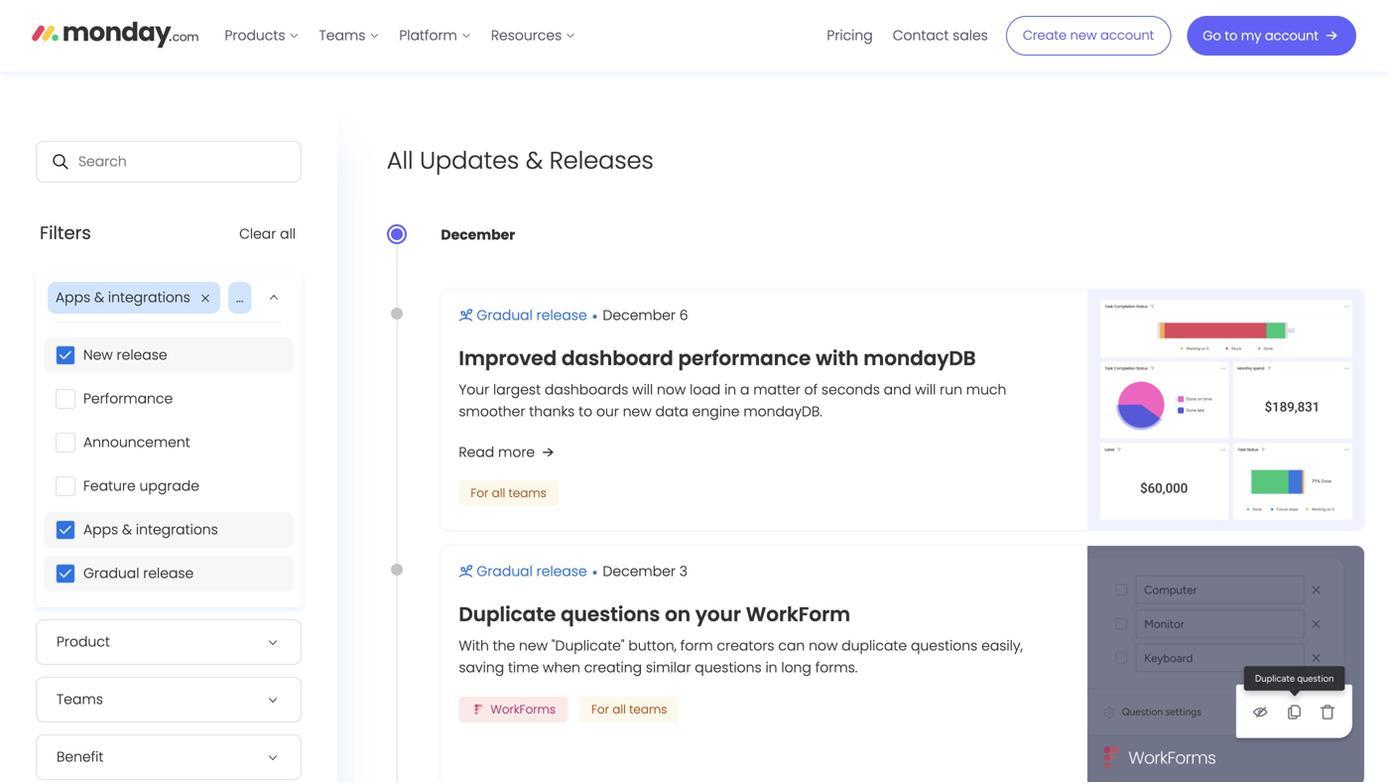 Task type: vqa. For each thing, say whether or not it's contained in the screenshot.
the rightmost drop
no



Task type: locate. For each thing, give the bounding box(es) containing it.
1 horizontal spatial all
[[492, 485, 505, 501]]

read more link
[[459, 441, 559, 465]]

0 horizontal spatial teams
[[57, 690, 103, 709]]

forms.
[[816, 658, 858, 678]]

gradual up improved
[[477, 306, 533, 325]]

questions
[[561, 601, 660, 628], [911, 636, 978, 656], [695, 658, 762, 678]]

1 vertical spatial •
[[592, 561, 598, 583]]

can
[[779, 636, 805, 656]]

release down apps & integrations option
[[143, 564, 194, 583]]

0 horizontal spatial teams
[[509, 485, 547, 501]]

monday.com logo image
[[32, 13, 199, 55]]

all down creating
[[613, 701, 626, 718]]

1 vertical spatial apps
[[83, 520, 118, 539]]

0 vertical spatial apps
[[56, 288, 90, 307]]

0 horizontal spatial now
[[657, 380, 686, 400]]

products link
[[215, 20, 309, 52]]

mondaydb
[[864, 345, 976, 372]]

sprout image
[[459, 307, 473, 321], [459, 564, 473, 577]]

questions left easily,
[[911, 636, 978, 656]]

release right 'new'
[[117, 345, 167, 365]]

workform
[[746, 601, 851, 628]]

seconds
[[822, 380, 880, 400]]

smoother
[[459, 402, 526, 422]]

0 vertical spatial in
[[725, 380, 737, 400]]

for all teams down creating
[[592, 701, 667, 718]]

1 vertical spatial to
[[579, 402, 593, 422]]

1 horizontal spatial list
[[817, 0, 998, 71]]

2 vertical spatial &
[[122, 520, 132, 539]]

2 horizontal spatial questions
[[911, 636, 978, 656]]

easily,
[[982, 636, 1023, 656]]

...
[[236, 288, 244, 307]]

1 vertical spatial for all teams
[[592, 701, 667, 718]]

platform link
[[389, 20, 481, 52]]

1 vertical spatial all
[[492, 485, 505, 501]]

to
[[1225, 27, 1238, 45], [579, 402, 593, 422]]

0 horizontal spatial questions
[[561, 601, 660, 628]]

&
[[526, 144, 543, 177], [94, 288, 104, 307], [122, 520, 132, 539]]

1 vertical spatial in
[[766, 658, 778, 678]]

release for gradual release • december 6
[[537, 306, 587, 325]]

1 horizontal spatial teams
[[319, 26, 366, 45]]

teams
[[509, 485, 547, 501], [629, 701, 667, 718]]

2 list from the left
[[817, 0, 998, 71]]

now up data
[[657, 380, 686, 400]]

release inside gradual release • december 6
[[537, 306, 587, 325]]

december
[[441, 225, 515, 244], [603, 306, 676, 325], [603, 562, 676, 581]]

teams inside list
[[319, 26, 366, 45]]

0 vertical spatial to
[[1225, 27, 1238, 45]]

all down the read more
[[492, 485, 505, 501]]

1 vertical spatial new
[[623, 402, 652, 422]]

clear all button
[[239, 224, 296, 243]]

new
[[1071, 26, 1097, 44], [623, 402, 652, 422], [519, 636, 548, 656]]

duplicate questions on your workform with the new "duplicate" button, form creators can now duplicate questions easily, saving time when creating similar questions in long forms.
[[459, 601, 1023, 678]]

apps & integrations up new release at top
[[56, 288, 190, 307]]

1 list from the left
[[215, 0, 586, 71]]

release
[[537, 306, 587, 325], [117, 345, 167, 365], [537, 562, 587, 581], [143, 564, 194, 583]]

to down dashboards
[[579, 402, 593, 422]]

0 horizontal spatial account
[[1101, 26, 1155, 44]]

apps down feature
[[83, 520, 118, 539]]

apps & integrations down the feature upgrade
[[83, 520, 218, 539]]

now up forms.
[[809, 636, 838, 656]]

largest
[[493, 380, 541, 400]]

will
[[632, 380, 653, 400], [915, 380, 936, 400]]

workforms
[[491, 701, 556, 718]]

2 • from the top
[[592, 561, 598, 583]]

1 horizontal spatial will
[[915, 380, 936, 400]]

1 horizontal spatial teams
[[629, 701, 667, 718]]

1 vertical spatial &
[[94, 288, 104, 307]]

all updates & releases
[[387, 144, 654, 177]]

sprout image up improved
[[459, 307, 473, 321]]

our
[[596, 402, 619, 422]]

1 horizontal spatial for all teams
[[592, 701, 667, 718]]

gradual inside gradual release • december 6
[[477, 306, 533, 325]]

& up 'new'
[[94, 288, 104, 307]]

2 sprout image from the top
[[459, 564, 473, 577]]

sprout image up duplicate at the left
[[459, 564, 473, 577]]

release up duplicate at the left
[[537, 562, 587, 581]]

for all teams down read more link
[[471, 485, 547, 501]]

gradual release option
[[44, 556, 294, 592]]

of
[[805, 380, 818, 400]]

workforms image
[[471, 703, 487, 716]]

gradual down apps & integrations option
[[83, 564, 139, 583]]

0 vertical spatial new
[[1071, 26, 1097, 44]]

& right the 'updates'
[[526, 144, 543, 177]]

0 horizontal spatial list
[[215, 0, 586, 71]]

1 vertical spatial apps & integrations
[[83, 520, 218, 539]]

gradual
[[477, 306, 533, 325], [477, 562, 533, 581], [83, 564, 139, 583]]

new inside the duplicate questions on your workform with the new "duplicate" button, form creators can now duplicate questions easily, saving time when creating similar questions in long forms.
[[519, 636, 548, 656]]

matter
[[754, 380, 801, 400]]

list
[[215, 0, 586, 71], [817, 0, 998, 71]]

teams down similar
[[629, 701, 667, 718]]

0 horizontal spatial will
[[632, 380, 653, 400]]

teams link
[[309, 20, 389, 52]]

your
[[459, 380, 490, 400]]

1 vertical spatial integrations
[[136, 520, 218, 539]]

december left 3
[[603, 562, 676, 581]]

mdb multi board dashboards image
[[1088, 290, 1365, 530]]

performance
[[83, 389, 173, 408]]

account right create
[[1101, 26, 1155, 44]]

will left the "run"
[[915, 380, 936, 400]]

teams down more
[[509, 485, 547, 501]]

new right create
[[1071, 26, 1097, 44]]

account right the my
[[1265, 27, 1319, 45]]

integrations left close button at the top of the page
[[108, 288, 190, 307]]

workforms new duplicate question feature image
[[1088, 546, 1365, 782]]

2 horizontal spatial &
[[526, 144, 543, 177]]

0 vertical spatial for all teams
[[471, 485, 547, 501]]

engine
[[692, 402, 740, 422]]

for all teams
[[471, 485, 547, 501], [592, 701, 667, 718]]

2 vertical spatial new
[[519, 636, 548, 656]]

improved
[[459, 345, 557, 372]]

account
[[1101, 26, 1155, 44], [1265, 27, 1319, 45]]

0 vertical spatial apps & integrations
[[56, 288, 190, 307]]

& inside option
[[122, 520, 132, 539]]

1 vertical spatial questions
[[911, 636, 978, 656]]

duplicate
[[842, 636, 907, 656]]

1 • from the top
[[592, 305, 598, 327]]

release up improved
[[537, 306, 587, 325]]

questions down creators
[[695, 658, 762, 678]]

new inside button
[[1071, 26, 1097, 44]]

1 horizontal spatial account
[[1265, 27, 1319, 45]]

0 horizontal spatial in
[[725, 380, 737, 400]]

gradual up duplicate at the left
[[477, 562, 533, 581]]

0 horizontal spatial all
[[280, 224, 296, 243]]

questions up "duplicate"
[[561, 601, 660, 628]]

product button
[[36, 619, 302, 665]]

improved dashboard performance with mondaydb your largest dashboards will now load in a matter of seconds and will run much smoother thanks to our new data engine mondaydb.
[[459, 345, 1007, 422]]

gradual inside gradual release • december 3
[[477, 562, 533, 581]]

benefit button
[[36, 734, 302, 780]]

apps
[[56, 288, 90, 307], [83, 520, 118, 539]]

1 vertical spatial teams
[[629, 701, 667, 718]]

release inside gradual release • december 3
[[537, 562, 587, 581]]

1 horizontal spatial in
[[766, 658, 778, 678]]

december down the 'updates'
[[441, 225, 515, 244]]

0 horizontal spatial for
[[471, 485, 489, 501]]

1 vertical spatial sprout image
[[459, 564, 473, 577]]

gradual release • december 3
[[477, 561, 688, 583]]

2 horizontal spatial all
[[613, 701, 626, 718]]

1 horizontal spatial for
[[592, 701, 609, 718]]

feature upgrade option
[[44, 468, 294, 504]]

december inside gradual release • december 3
[[603, 562, 676, 581]]

in left long at the bottom of the page
[[766, 658, 778, 678]]

new release
[[83, 345, 167, 365]]

sales
[[953, 26, 988, 45]]

release for gradual release
[[143, 564, 194, 583]]

2 vertical spatial questions
[[695, 658, 762, 678]]

0 vertical spatial all
[[280, 224, 296, 243]]

gradual for improved dashboard performance with mondaydb
[[477, 306, 533, 325]]

0 vertical spatial now
[[657, 380, 686, 400]]

2 horizontal spatial new
[[1071, 26, 1097, 44]]

new right the our
[[623, 402, 652, 422]]

teams right products link
[[319, 26, 366, 45]]

go
[[1203, 27, 1222, 45]]

0 horizontal spatial &
[[94, 288, 104, 307]]

1 horizontal spatial &
[[122, 520, 132, 539]]

• for duplicate questions on your workform
[[592, 561, 598, 583]]

december inside gradual release • december 6
[[603, 306, 676, 325]]

create new account button
[[1006, 16, 1172, 56]]

1 horizontal spatial to
[[1225, 27, 1238, 45]]

1 vertical spatial december
[[603, 306, 676, 325]]

now inside the improved dashboard performance with mondaydb your largest dashboards will now load in a matter of seconds and will run much smoother thanks to our new data engine mondaydb.
[[657, 380, 686, 400]]

to right go
[[1225, 27, 1238, 45]]

0 vertical spatial teams
[[319, 26, 366, 45]]

benefit
[[57, 747, 104, 767]]

creating
[[584, 658, 642, 678]]

all
[[280, 224, 296, 243], [492, 485, 505, 501], [613, 701, 626, 718]]

1 sprout image from the top
[[459, 307, 473, 321]]

1 horizontal spatial new
[[623, 402, 652, 422]]

apps & integrations
[[56, 288, 190, 307], [83, 520, 218, 539]]

teams
[[319, 26, 366, 45], [57, 690, 103, 709]]

contact sales button
[[883, 20, 998, 52]]

on
[[665, 601, 691, 628]]

for down creating
[[592, 701, 609, 718]]

for
[[471, 485, 489, 501], [592, 701, 609, 718]]

2 will from the left
[[915, 380, 936, 400]]

integrations down feature upgrade option
[[136, 520, 218, 539]]

• up dashboard at the top left of page
[[592, 305, 598, 327]]

pricing
[[827, 26, 873, 45]]

december left 6
[[603, 306, 676, 325]]

platform
[[399, 26, 457, 45]]

0 vertical spatial teams
[[509, 485, 547, 501]]

apps up 'new'
[[56, 288, 90, 307]]

& up gradual release
[[122, 520, 132, 539]]

0 vertical spatial &
[[526, 144, 543, 177]]

0 vertical spatial sprout image
[[459, 307, 473, 321]]

for down 'read'
[[471, 485, 489, 501]]

updates
[[420, 144, 519, 177]]

in left a
[[725, 380, 737, 400]]

new
[[83, 345, 113, 365]]

1 vertical spatial teams
[[57, 690, 103, 709]]

1 vertical spatial now
[[809, 636, 838, 656]]

•
[[592, 305, 598, 327], [592, 561, 598, 583]]

more
[[498, 443, 535, 462]]

0 vertical spatial for
[[471, 485, 489, 501]]

1 horizontal spatial now
[[809, 636, 838, 656]]

go to my account button
[[1187, 16, 1357, 56]]

0 horizontal spatial to
[[579, 402, 593, 422]]

dashboard
[[562, 345, 674, 372]]

• up "duplicate"
[[592, 561, 598, 583]]

0 vertical spatial integrations
[[108, 288, 190, 307]]

feature
[[83, 476, 136, 496]]

0 vertical spatial •
[[592, 305, 598, 327]]

2 vertical spatial december
[[603, 562, 676, 581]]

will down dashboard at the top left of page
[[632, 380, 653, 400]]

2 vertical spatial all
[[613, 701, 626, 718]]

main element
[[215, 0, 1357, 71]]

new up time
[[519, 636, 548, 656]]

sprout image for improved dashboard performance with mondaydb
[[459, 307, 473, 321]]

teams up benefit at the bottom left of the page
[[57, 690, 103, 709]]

contact sales
[[893, 26, 988, 45]]

all right 'clear'
[[280, 224, 296, 243]]

teams inside dropdown button
[[57, 690, 103, 709]]

0 horizontal spatial new
[[519, 636, 548, 656]]



Task type: describe. For each thing, give the bounding box(es) containing it.
gradual release
[[83, 564, 194, 583]]

0 vertical spatial questions
[[561, 601, 660, 628]]

december for improved dashboard performance with mondaydb
[[603, 306, 676, 325]]

upgrade
[[139, 476, 199, 496]]

3
[[680, 562, 688, 581]]

releases
[[550, 144, 654, 177]]

read more
[[459, 443, 535, 462]]

list containing products
[[215, 0, 586, 71]]

with
[[459, 636, 489, 656]]

announcement
[[83, 433, 190, 452]]

a
[[740, 380, 750, 400]]

0 horizontal spatial for all teams
[[471, 485, 547, 501]]

creators
[[717, 636, 775, 656]]

thanks
[[529, 402, 575, 422]]

all
[[387, 144, 413, 177]]

apps inside option
[[83, 520, 118, 539]]

Search text field
[[37, 142, 301, 182]]

similar
[[646, 658, 691, 678]]

teams for teams link in the top of the page
[[319, 26, 366, 45]]

gradual for duplicate questions on your workform
[[477, 562, 533, 581]]

clear all
[[239, 224, 296, 243]]

products
[[225, 26, 285, 45]]

contact
[[893, 26, 949, 45]]

create new account
[[1023, 26, 1155, 44]]

go to my account
[[1203, 27, 1319, 45]]

saving
[[459, 658, 504, 678]]

list containing pricing
[[817, 0, 998, 71]]

load
[[690, 380, 721, 400]]

my
[[1242, 27, 1262, 45]]

new release option
[[44, 337, 294, 373]]

long
[[781, 658, 812, 678]]

to inside the improved dashboard performance with mondaydb your largest dashboards will now load in a matter of seconds and will run much smoother thanks to our new data engine mondaydb.
[[579, 402, 593, 422]]

performance
[[678, 345, 811, 372]]

mondaydb.
[[744, 402, 823, 422]]

in inside the duplicate questions on your workform with the new "duplicate" button, form creators can now duplicate questions easily, saving time when creating similar questions in long forms.
[[766, 658, 778, 678]]

product
[[57, 632, 110, 652]]

when
[[543, 658, 581, 678]]

teams for teams dropdown button
[[57, 690, 103, 709]]

announcement option
[[44, 425, 294, 461]]

form
[[681, 636, 713, 656]]

sprout image for duplicate questions on your workform
[[459, 564, 473, 577]]

• for improved dashboard performance with mondaydb
[[592, 305, 598, 327]]

the
[[493, 636, 515, 656]]

close button
[[198, 290, 212, 306]]

release for gradual release • december 3
[[537, 562, 587, 581]]

0 vertical spatial december
[[441, 225, 515, 244]]

feature upgrade
[[83, 476, 199, 496]]

your
[[696, 601, 741, 628]]

release for new release
[[117, 345, 167, 365]]

new inside the improved dashboard performance with mondaydb your largest dashboards will now load in a matter of seconds and will run much smoother thanks to our new data engine mondaydb.
[[623, 402, 652, 422]]

duplicate
[[459, 601, 556, 628]]

apps & integrations option
[[44, 512, 294, 548]]

"duplicate"
[[552, 636, 625, 656]]

much
[[967, 380, 1007, 400]]

button,
[[629, 636, 677, 656]]

now inside the duplicate questions on your workform with the new "duplicate" button, form creators can now duplicate questions easily, saving time when creating similar questions in long forms.
[[809, 636, 838, 656]]

1 horizontal spatial questions
[[695, 658, 762, 678]]

resources
[[491, 26, 562, 45]]

1 vertical spatial for
[[592, 701, 609, 718]]

6
[[680, 306, 688, 325]]

integrations inside option
[[136, 520, 218, 539]]

data
[[656, 402, 689, 422]]

1 will from the left
[[632, 380, 653, 400]]

remove value image
[[198, 294, 212, 302]]

in inside the improved dashboard performance with mondaydb your largest dashboards will now load in a matter of seconds and will run much smoother thanks to our new data engine mondaydb.
[[725, 380, 737, 400]]

december for duplicate questions on your workform
[[603, 562, 676, 581]]

with
[[816, 345, 859, 372]]

time
[[508, 658, 539, 678]]

create
[[1023, 26, 1067, 44]]

performance option
[[44, 381, 294, 417]]

apps & integrations inside option
[[83, 520, 218, 539]]

gradual release • december 6
[[477, 305, 688, 327]]

teams button
[[36, 677, 302, 723]]

and
[[884, 380, 912, 400]]

gradual inside option
[[83, 564, 139, 583]]

clear
[[239, 224, 276, 243]]

pricing link
[[817, 20, 883, 52]]

run
[[940, 380, 963, 400]]

dashboards
[[545, 380, 629, 400]]

read
[[459, 443, 495, 462]]

to inside button
[[1225, 27, 1238, 45]]

filters
[[40, 220, 91, 246]]

resources link
[[481, 20, 586, 52]]



